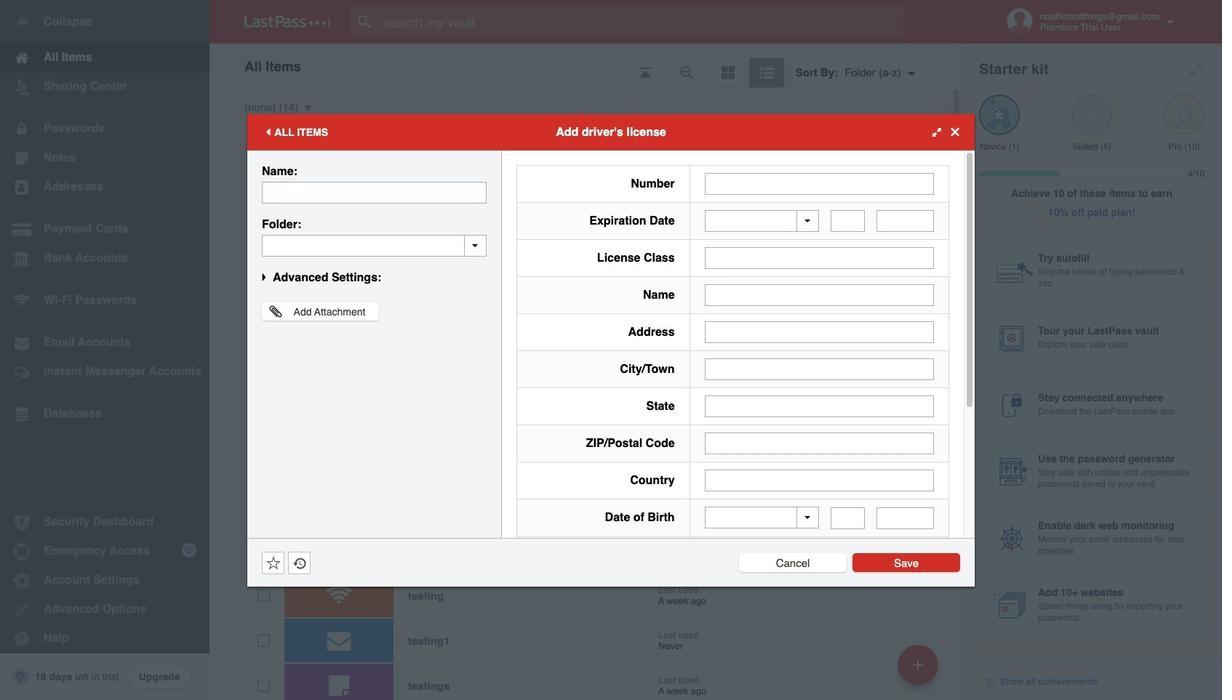 Task type: vqa. For each thing, say whether or not it's contained in the screenshot.
New item element
no



Task type: describe. For each thing, give the bounding box(es) containing it.
main navigation navigation
[[0, 0, 210, 701]]

vault options navigation
[[210, 44, 962, 87]]

new item image
[[913, 660, 924, 671]]

new item navigation
[[893, 641, 948, 701]]



Task type: locate. For each thing, give the bounding box(es) containing it.
None text field
[[705, 173, 934, 195], [705, 285, 934, 306], [705, 359, 934, 381], [705, 396, 934, 418], [705, 433, 934, 455], [831, 508, 866, 529], [705, 173, 934, 195], [705, 285, 934, 306], [705, 359, 934, 381], [705, 396, 934, 418], [705, 433, 934, 455], [831, 508, 866, 529]]

lastpass image
[[245, 15, 330, 28]]

None text field
[[262, 182, 487, 203], [831, 210, 866, 232], [877, 210, 934, 232], [262, 235, 487, 257], [705, 247, 934, 269], [705, 322, 934, 344], [705, 470, 934, 492], [877, 508, 934, 529], [262, 182, 487, 203], [831, 210, 866, 232], [877, 210, 934, 232], [262, 235, 487, 257], [705, 247, 934, 269], [705, 322, 934, 344], [705, 470, 934, 492], [877, 508, 934, 529]]

search my vault text field
[[351, 6, 932, 38]]

Search search field
[[351, 6, 932, 38]]

dialog
[[247, 114, 975, 701]]



